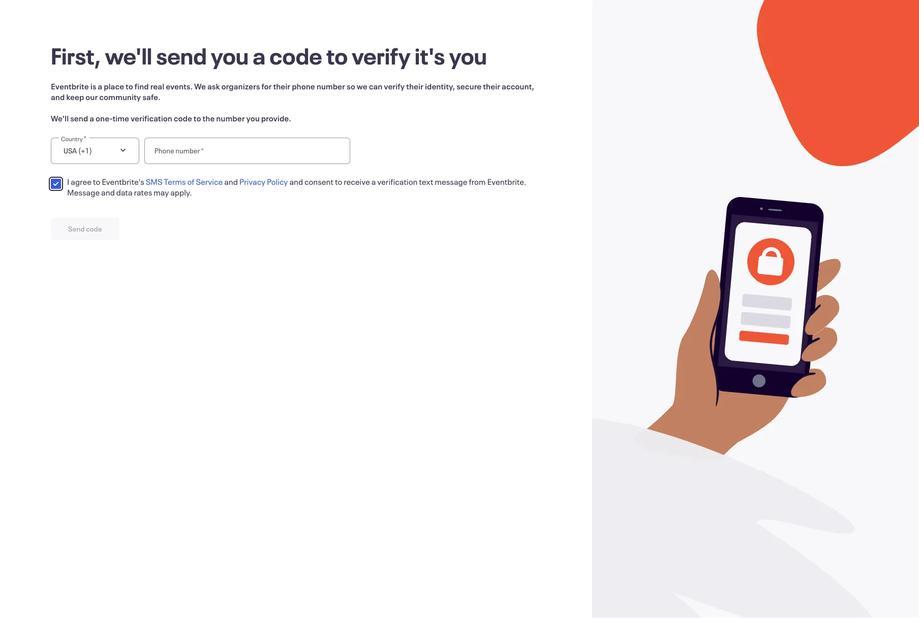 Task type: locate. For each thing, give the bounding box(es) containing it.
their right for
[[273, 81, 290, 92]]

2 vertical spatial number
[[176, 146, 200, 156]]

is
[[90, 81, 96, 92]]

you
[[211, 41, 249, 71], [449, 41, 487, 71], [246, 113, 260, 124]]

service
[[196, 176, 223, 187]]

and inside eventbrite is a place to find real events. we ask organizers for their phone number so we can verify their identity, secure their account, and keep our community safe.
[[51, 92, 65, 102]]

1 horizontal spatial send
[[156, 41, 207, 71]]

number inside eventbrite is a place to find real events. we ask organizers for their phone number so we can verify their identity, secure their account, and keep our community safe.
[[317, 81, 345, 92]]

ask
[[207, 81, 220, 92]]

their
[[273, 81, 290, 92], [406, 81, 424, 92], [483, 81, 500, 92]]

sms
[[146, 176, 162, 187]]

verification inside and consent to receive a verification text message from eventbrite. message and data rates may apply.
[[377, 176, 418, 187]]

to up so
[[326, 41, 348, 71]]

1 vertical spatial verification
[[377, 176, 418, 187]]

2 vertical spatial code
[[86, 224, 102, 234]]

2 horizontal spatial their
[[483, 81, 500, 92]]

0 vertical spatial code
[[270, 41, 322, 71]]

0 vertical spatial number
[[317, 81, 345, 92]]

to
[[326, 41, 348, 71], [126, 81, 133, 92], [194, 113, 201, 124], [93, 176, 100, 187], [335, 176, 342, 187]]

eventbrite is a place to find real events. we ask organizers for their phone number so we can verify their identity, secure their account, and keep our community safe.
[[51, 81, 534, 102]]

verification
[[131, 113, 172, 124], [377, 176, 418, 187]]

sms terms of service link
[[146, 176, 223, 187]]

1 vertical spatial number
[[216, 113, 245, 124]]

0 horizontal spatial verification
[[131, 113, 172, 124]]

phone
[[154, 146, 174, 156]]

send code button
[[51, 218, 119, 240]]

the
[[203, 113, 215, 124]]

it's
[[415, 41, 445, 71]]

to inside eventbrite is a place to find real events. we ask organizers for their phone number so we can verify their identity, secure their account, and keep our community safe.
[[126, 81, 133, 92]]

1 vertical spatial *
[[201, 146, 204, 156]]

1 horizontal spatial *
[[201, 146, 204, 156]]

2 horizontal spatial number
[[317, 81, 345, 92]]

verification down the safe.
[[131, 113, 172, 124]]

send up events.
[[156, 41, 207, 71]]

place
[[104, 81, 124, 92]]

we'll
[[51, 113, 69, 124]]

and
[[51, 92, 65, 102], [224, 176, 238, 187], [289, 176, 303, 187], [101, 187, 115, 198]]

keep
[[66, 92, 84, 102]]

code
[[270, 41, 322, 71], [174, 113, 192, 124], [86, 224, 102, 234]]

so
[[347, 81, 355, 92]]

send right we'll
[[70, 113, 88, 124]]

their left identity,
[[406, 81, 424, 92]]

0 horizontal spatial *
[[84, 134, 86, 143]]

send
[[156, 41, 207, 71], [70, 113, 88, 124]]

country *
[[61, 134, 86, 143]]

phone
[[292, 81, 315, 92]]

0 horizontal spatial send
[[70, 113, 88, 124]]

number right phone
[[176, 146, 200, 156]]

* right country
[[84, 134, 86, 143]]

1 horizontal spatial their
[[406, 81, 424, 92]]

to left the
[[194, 113, 201, 124]]

a
[[253, 41, 265, 71], [98, 81, 102, 92], [90, 113, 94, 124], [372, 176, 376, 187]]

1 horizontal spatial code
[[174, 113, 192, 124]]

one-
[[96, 113, 113, 124]]

we'll
[[105, 41, 152, 71]]

and left keep
[[51, 92, 65, 102]]

text
[[419, 176, 433, 187]]

1 horizontal spatial number
[[216, 113, 245, 124]]

code right send in the top of the page
[[86, 224, 102, 234]]

a inside and consent to receive a verification text message from eventbrite. message and data rates may apply.
[[372, 176, 376, 187]]

1 vertical spatial code
[[174, 113, 192, 124]]

1 vertical spatial send
[[70, 113, 88, 124]]

events.
[[166, 81, 193, 92]]

eventbrite.
[[487, 176, 526, 187]]

0 horizontal spatial code
[[86, 224, 102, 234]]

number right the
[[216, 113, 245, 124]]

we'll send a one-time verification code to the number you provide.
[[51, 113, 291, 124]]

1 their from the left
[[273, 81, 290, 92]]

to left 'receive'
[[335, 176, 342, 187]]

0 vertical spatial verify
[[352, 41, 411, 71]]

verify
[[352, 41, 411, 71], [384, 81, 405, 92]]

phone number *
[[154, 146, 204, 156]]

2 horizontal spatial code
[[270, 41, 322, 71]]

you left provide.
[[246, 113, 260, 124]]

1 vertical spatial verify
[[384, 81, 405, 92]]

send
[[68, 224, 85, 234]]

a right is
[[98, 81, 102, 92]]

None field
[[205, 138, 340, 164]]

number left so
[[317, 81, 345, 92]]

verification left text
[[377, 176, 418, 187]]

policy
[[267, 176, 288, 187]]

code up phone
[[270, 41, 322, 71]]

verify up can
[[352, 41, 411, 71]]

* up service
[[201, 146, 204, 156]]

a right 'receive'
[[372, 176, 376, 187]]

account,
[[502, 81, 534, 92]]

receive
[[344, 176, 370, 187]]

and left privacy
[[224, 176, 238, 187]]

and left data
[[101, 187, 115, 198]]

to right agree
[[93, 176, 100, 187]]

code inside send code button
[[86, 224, 102, 234]]

i
[[67, 176, 69, 187]]

to left find
[[126, 81, 133, 92]]

for
[[262, 81, 272, 92]]

*
[[84, 134, 86, 143], [201, 146, 204, 156]]

message
[[435, 176, 467, 187]]

you up organizers
[[211, 41, 249, 71]]

0 vertical spatial verification
[[131, 113, 172, 124]]

their right secure
[[483, 81, 500, 92]]

0 horizontal spatial their
[[273, 81, 290, 92]]

2 their from the left
[[406, 81, 424, 92]]

of
[[187, 176, 194, 187]]

code left the
[[174, 113, 192, 124]]

1 horizontal spatial verification
[[377, 176, 418, 187]]

number
[[317, 81, 345, 92], [216, 113, 245, 124], [176, 146, 200, 156]]

identity,
[[425, 81, 455, 92]]

verify right can
[[384, 81, 405, 92]]



Task type: describe. For each thing, give the bounding box(es) containing it.
eventbrite
[[51, 81, 89, 92]]

organizers
[[221, 81, 260, 92]]

data
[[116, 187, 133, 198]]

to inside and consent to receive a verification text message from eventbrite. message and data rates may apply.
[[335, 176, 342, 187]]

a left one-
[[90, 113, 94, 124]]

send code
[[68, 224, 102, 234]]

and right the policy
[[289, 176, 303, 187]]

privacy
[[239, 176, 265, 187]]

rates
[[134, 187, 152, 198]]

0 vertical spatial send
[[156, 41, 207, 71]]

a up for
[[253, 41, 265, 71]]

3 their from the left
[[483, 81, 500, 92]]

time
[[113, 113, 129, 124]]

apply.
[[170, 187, 192, 198]]

our
[[86, 92, 98, 102]]

find
[[135, 81, 149, 92]]

we
[[194, 81, 206, 92]]

0 horizontal spatial number
[[176, 146, 200, 156]]

first,
[[51, 41, 101, 71]]

community
[[99, 92, 141, 102]]

first, we'll send you a code to verify it's you
[[51, 41, 487, 71]]

message
[[67, 187, 100, 198]]

verify inside eventbrite is a place to find real events. we ask organizers for their phone number so we can verify their identity, secure their account, and keep our community safe.
[[384, 81, 405, 92]]

we
[[357, 81, 367, 92]]

and consent to receive a verification text message from eventbrite. message and data rates may apply.
[[67, 176, 526, 198]]

consent
[[305, 176, 334, 187]]

terms
[[164, 176, 186, 187]]

provide.
[[261, 113, 291, 124]]

you up secure
[[449, 41, 487, 71]]

a inside eventbrite is a place to find real events. we ask organizers for their phone number so we can verify their identity, secure their account, and keep our community safe.
[[98, 81, 102, 92]]

eventbrite's
[[102, 176, 144, 187]]

agree
[[71, 176, 91, 187]]

secure
[[457, 81, 482, 92]]

country
[[61, 135, 83, 143]]

real
[[150, 81, 164, 92]]

verification for a
[[377, 176, 418, 187]]

verification for time
[[131, 113, 172, 124]]

from
[[469, 176, 486, 187]]

0 vertical spatial *
[[84, 134, 86, 143]]

i agree to eventbrite's sms terms of service and privacy policy
[[67, 176, 288, 187]]

can
[[369, 81, 383, 92]]

privacy policy link
[[239, 176, 288, 187]]

may
[[154, 187, 169, 198]]

safe.
[[142, 92, 160, 102]]



Task type: vqa. For each thing, say whether or not it's contained in the screenshot.
"send" to the left
yes



